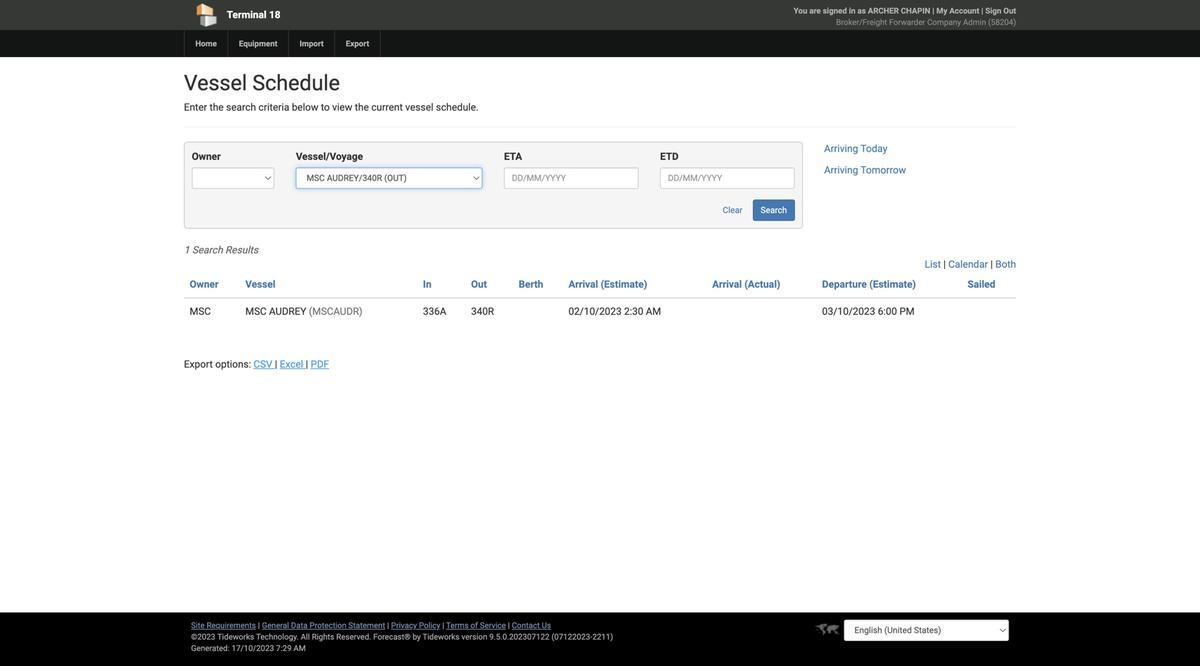 Task type: locate. For each thing, give the bounding box(es) containing it.
the right the "view"
[[355, 101, 369, 113]]

export for export options: csv | excel | pdf
[[184, 359, 213, 370]]

search right '1'
[[192, 244, 223, 256]]

am
[[646, 306, 661, 318], [294, 644, 306, 654]]

vessel up enter
[[184, 70, 247, 96]]

0 vertical spatial vessel
[[184, 70, 247, 96]]

1 (estimate) from the left
[[601, 279, 648, 290]]

general
[[262, 621, 289, 631]]

pdf link
[[311, 359, 329, 370]]

search
[[761, 205, 787, 215], [192, 244, 223, 256]]

pm
[[900, 306, 915, 318]]

msc
[[190, 306, 211, 318], [245, 306, 267, 318]]

2 (estimate) from the left
[[870, 279, 916, 290]]

0 horizontal spatial search
[[192, 244, 223, 256]]

general data protection statement link
[[262, 621, 385, 631]]

0 horizontal spatial (estimate)
[[601, 279, 648, 290]]

arriving today
[[825, 143, 888, 155]]

2 arrival from the left
[[713, 279, 742, 290]]

today
[[861, 143, 888, 155]]

0 vertical spatial search
[[761, 205, 787, 215]]

1 vertical spatial export
[[184, 359, 213, 370]]

you
[[794, 6, 808, 15]]

1 horizontal spatial msc
[[245, 306, 267, 318]]

sign out link
[[986, 6, 1017, 15]]

1 vertical spatial out
[[471, 279, 487, 290]]

(actual)
[[745, 279, 781, 290]]

export left options:
[[184, 359, 213, 370]]

336a
[[423, 306, 447, 318]]

0 horizontal spatial am
[[294, 644, 306, 654]]

1 horizontal spatial arrival
[[713, 279, 742, 290]]

0 vertical spatial out
[[1004, 6, 1017, 15]]

1 horizontal spatial export
[[346, 39, 369, 48]]

out up (58204)
[[1004, 6, 1017, 15]]

0 horizontal spatial msc
[[190, 306, 211, 318]]

1 vertical spatial vessel
[[245, 279, 276, 290]]

msc down vessel link
[[245, 306, 267, 318]]

broker/freight
[[837, 18, 888, 27]]

1 vertical spatial arriving
[[825, 164, 859, 176]]

home link
[[184, 30, 228, 57]]

terms
[[446, 621, 469, 631]]

excel
[[280, 359, 303, 370]]

arrival for arrival (estimate)
[[569, 279, 598, 290]]

1
[[184, 244, 190, 256]]

sign
[[986, 6, 1002, 15]]

site requirements link
[[191, 621, 256, 631]]

the right enter
[[210, 101, 224, 113]]

| up forecast® on the bottom of page
[[387, 621, 389, 631]]

contact
[[512, 621, 540, 631]]

1 horizontal spatial (estimate)
[[870, 279, 916, 290]]

0 vertical spatial arriving
[[825, 143, 859, 155]]

company
[[928, 18, 962, 27]]

msc for msc
[[190, 306, 211, 318]]

tomorrow
[[861, 164, 907, 176]]

are
[[810, 6, 821, 15]]

1 msc from the left
[[190, 306, 211, 318]]

0 horizontal spatial the
[[210, 101, 224, 113]]

clear
[[723, 205, 743, 215]]

the
[[210, 101, 224, 113], [355, 101, 369, 113]]

owner left vessel link
[[190, 279, 219, 290]]

arrival (estimate) link
[[569, 279, 648, 290]]

contact us link
[[512, 621, 551, 631]]

current
[[372, 101, 403, 113]]

(estimate) up 6:00
[[870, 279, 916, 290]]

search inside button
[[761, 205, 787, 215]]

1 the from the left
[[210, 101, 224, 113]]

forecast®
[[373, 633, 411, 642]]

my
[[937, 6, 948, 15]]

arriving tomorrow link
[[825, 164, 907, 176]]

arriving tomorrow
[[825, 164, 907, 176]]

| up tideworks
[[443, 621, 445, 631]]

0 vertical spatial export
[[346, 39, 369, 48]]

0 horizontal spatial export
[[184, 359, 213, 370]]

data
[[291, 621, 308, 631]]

account
[[950, 6, 980, 15]]

statement
[[349, 621, 385, 631]]

1 arriving from the top
[[825, 143, 859, 155]]

1 vertical spatial am
[[294, 644, 306, 654]]

you are signed in as archer chapin | my account | sign out broker/freight forwarder company admin (58204)
[[794, 6, 1017, 27]]

vessel for vessel
[[245, 279, 276, 290]]

departure (estimate) link
[[823, 279, 916, 290]]

pdf
[[311, 359, 329, 370]]

export for export
[[346, 39, 369, 48]]

1 arrival from the left
[[569, 279, 598, 290]]

admin
[[964, 18, 987, 27]]

am down all
[[294, 644, 306, 654]]

0 horizontal spatial arrival
[[569, 279, 598, 290]]

|
[[933, 6, 935, 15], [982, 6, 984, 15], [944, 259, 946, 270], [991, 259, 993, 270], [275, 359, 277, 370], [306, 359, 308, 370], [258, 621, 260, 631], [387, 621, 389, 631], [443, 621, 445, 631], [508, 621, 510, 631]]

9.5.0.202307122
[[490, 633, 550, 642]]

| up 9.5.0.202307122
[[508, 621, 510, 631]]

out
[[1004, 6, 1017, 15], [471, 279, 487, 290]]

(estimate) for departure (estimate)
[[870, 279, 916, 290]]

arrival left (actual) on the top right of page
[[713, 279, 742, 290]]

| right csv at the left bottom of the page
[[275, 359, 277, 370]]

arrival up 02/10/2023
[[569, 279, 598, 290]]

02/10/2023 2:30 am
[[569, 306, 661, 318]]

schedule.
[[436, 101, 479, 113]]

etd
[[660, 151, 679, 163]]

(estimate) up the 02/10/2023 2:30 am
[[601, 279, 648, 290]]

msc down owner link
[[190, 306, 211, 318]]

0 vertical spatial am
[[646, 306, 661, 318]]

search button
[[753, 200, 795, 221]]

search right clear
[[761, 205, 787, 215]]

arriving down arriving today
[[825, 164, 859, 176]]

1 horizontal spatial search
[[761, 205, 787, 215]]

out up 340r
[[471, 279, 487, 290]]

2 arriving from the top
[[825, 164, 859, 176]]

export
[[346, 39, 369, 48], [184, 359, 213, 370]]

arriving up arriving tomorrow link
[[825, 143, 859, 155]]

1 vertical spatial search
[[192, 244, 223, 256]]

am right 2:30
[[646, 306, 661, 318]]

vessel inside the vessel schedule enter the search criteria below to view the current vessel schedule.
[[184, 70, 247, 96]]

owner down enter
[[192, 151, 221, 163]]

owner
[[192, 151, 221, 163], [190, 279, 219, 290]]

1 horizontal spatial out
[[1004, 6, 1017, 15]]

1 horizontal spatial the
[[355, 101, 369, 113]]

ETD text field
[[660, 168, 795, 189]]

2 msc from the left
[[245, 306, 267, 318]]

eta
[[504, 151, 522, 163]]

vessel up audrey
[[245, 279, 276, 290]]

clear button
[[715, 200, 751, 221]]

©2023 tideworks
[[191, 633, 254, 642]]

to
[[321, 101, 330, 113]]

sailed link
[[968, 279, 996, 290]]

as
[[858, 6, 866, 15]]

2:30
[[624, 306, 644, 318]]

arriving
[[825, 143, 859, 155], [825, 164, 859, 176]]

export down terminal 18 link
[[346, 39, 369, 48]]

by
[[413, 633, 421, 642]]

terminal 18
[[227, 9, 281, 21]]

vessel link
[[245, 279, 276, 290]]



Task type: vqa. For each thing, say whether or not it's contained in the screenshot.
(Westrai)
no



Task type: describe. For each thing, give the bounding box(es) containing it.
| left pdf
[[306, 359, 308, 370]]

| left sign
[[982, 6, 984, 15]]

list
[[925, 259, 941, 270]]

0 horizontal spatial out
[[471, 279, 487, 290]]

departure
[[823, 279, 867, 290]]

us
[[542, 621, 551, 631]]

forwarder
[[890, 18, 926, 27]]

list link
[[925, 259, 941, 270]]

1 search results list | calendar | both
[[184, 244, 1017, 270]]

privacy
[[391, 621, 417, 631]]

msc for msc audrey (mscaudr)
[[245, 306, 267, 318]]

arrival (actual)
[[713, 279, 781, 290]]

vessel for vessel schedule enter the search criteria below to view the current vessel schedule.
[[184, 70, 247, 96]]

export link
[[335, 30, 380, 57]]

2 the from the left
[[355, 101, 369, 113]]

csv link
[[254, 359, 275, 370]]

7:29
[[276, 644, 292, 654]]

equipment link
[[228, 30, 288, 57]]

equipment
[[239, 39, 278, 48]]

tideworks
[[423, 633, 460, 642]]

signed
[[823, 6, 847, 15]]

18
[[269, 9, 281, 21]]

both
[[996, 259, 1017, 270]]

service
[[480, 621, 506, 631]]

(estimate) for arrival (estimate)
[[601, 279, 648, 290]]

criteria
[[259, 101, 290, 113]]

all
[[301, 633, 310, 642]]

site
[[191, 621, 205, 631]]

audrey
[[269, 306, 307, 318]]

view
[[332, 101, 352, 113]]

02/10/2023
[[569, 306, 622, 318]]

(mscaudr)
[[309, 306, 363, 318]]

| left my
[[933, 6, 935, 15]]

2211)
[[593, 633, 613, 642]]

import link
[[288, 30, 335, 57]]

calendar link
[[949, 259, 989, 270]]

reserved.
[[336, 633, 371, 642]]

out inside the you are signed in as archer chapin | my account | sign out broker/freight forwarder company admin (58204)
[[1004, 6, 1017, 15]]

vessel
[[406, 101, 434, 113]]

protection
[[310, 621, 347, 631]]

1 vertical spatial owner
[[190, 279, 219, 290]]

site requirements | general data protection statement | privacy policy | terms of service | contact us ©2023 tideworks technology. all rights reserved. forecast® by tideworks version 9.5.0.202307122 (07122023-2211) generated: 17/10/2023 7:29 am
[[191, 621, 613, 654]]

options:
[[215, 359, 251, 370]]

in
[[849, 6, 856, 15]]

arrival (actual) link
[[713, 279, 781, 290]]

vessel/voyage
[[296, 151, 363, 163]]

03/10/2023 6:00 pm
[[823, 306, 915, 318]]

search inside the 1 search results list | calendar | both
[[192, 244, 223, 256]]

am inside site requirements | general data protection statement | privacy policy | terms of service | contact us ©2023 tideworks technology. all rights reserved. forecast® by tideworks version 9.5.0.202307122 (07122023-2211) generated: 17/10/2023 7:29 am
[[294, 644, 306, 654]]

csv
[[254, 359, 272, 370]]

search
[[226, 101, 256, 113]]

import
[[300, 39, 324, 48]]

vessel schedule enter the search criteria below to view the current vessel schedule.
[[184, 70, 479, 113]]

requirements
[[207, 621, 256, 631]]

terminal
[[227, 9, 267, 21]]

340r
[[471, 306, 494, 318]]

enter
[[184, 101, 207, 113]]

arriving for arriving today
[[825, 143, 859, 155]]

of
[[471, 621, 478, 631]]

| right list
[[944, 259, 946, 270]]

berth link
[[519, 279, 544, 290]]

in link
[[423, 279, 432, 290]]

arriving today link
[[825, 143, 888, 155]]

technology.
[[256, 633, 299, 642]]

6:00
[[878, 306, 897, 318]]

berth
[[519, 279, 544, 290]]

chapin
[[901, 6, 931, 15]]

| left the both link
[[991, 259, 993, 270]]

rights
[[312, 633, 334, 642]]

terms of service link
[[446, 621, 506, 631]]

both link
[[996, 259, 1017, 270]]

arrival for arrival (actual)
[[713, 279, 742, 290]]

| left general
[[258, 621, 260, 631]]

0 vertical spatial owner
[[192, 151, 221, 163]]

home
[[195, 39, 217, 48]]

arriving for arriving tomorrow
[[825, 164, 859, 176]]

ETA text field
[[504, 168, 639, 189]]

arrival (estimate)
[[569, 279, 648, 290]]

archer
[[868, 6, 899, 15]]

terminal 18 link
[[184, 0, 518, 30]]

excel link
[[280, 359, 306, 370]]

calendar
[[949, 259, 989, 270]]

in
[[423, 279, 432, 290]]

17/10/2023
[[232, 644, 274, 654]]

owner link
[[190, 279, 219, 290]]

03/10/2023
[[823, 306, 876, 318]]

(58204)
[[989, 18, 1017, 27]]

1 horizontal spatial am
[[646, 306, 661, 318]]

schedule
[[253, 70, 340, 96]]



